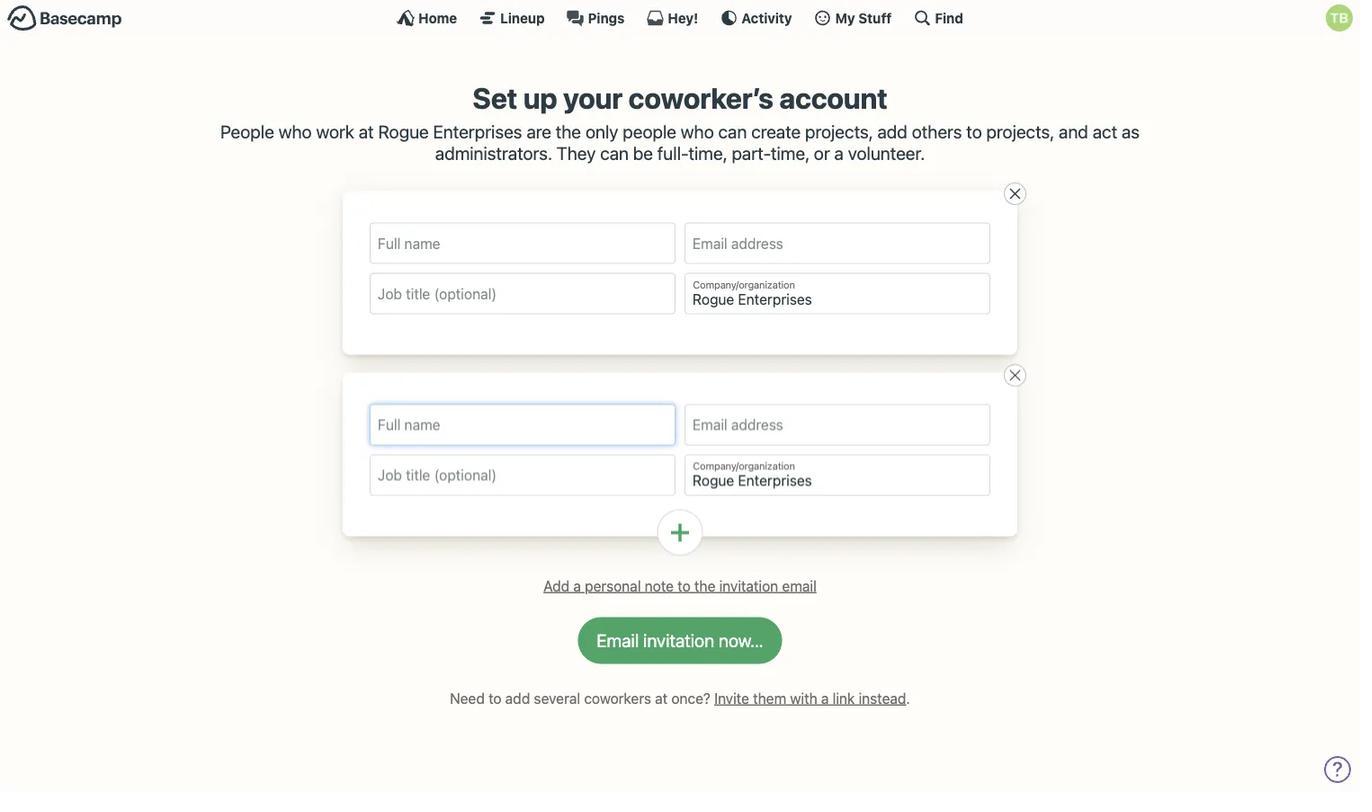 Task type: locate. For each thing, give the bounding box(es) containing it.
add left several
[[505, 690, 530, 707]]

my
[[835, 10, 855, 26]]

0 horizontal spatial to
[[489, 690, 502, 707]]

time,
[[689, 143, 727, 164], [771, 143, 810, 164]]

act
[[1093, 121, 1118, 142]]

1 horizontal spatial to
[[678, 578, 691, 595]]

email address email field up company/organization text field
[[685, 405, 991, 446]]

job title (optional) text field for full name text field
[[370, 273, 676, 315]]

a
[[834, 143, 844, 164], [573, 578, 581, 595], [821, 690, 829, 707]]

projects,
[[805, 121, 873, 142], [987, 121, 1055, 142]]

0 vertical spatial the
[[556, 121, 581, 142]]

2 who from the left
[[681, 121, 714, 142]]

them
[[753, 690, 786, 707]]

as
[[1122, 121, 1140, 142]]

1 job title (optional) text field from the top
[[370, 273, 676, 315]]

0 horizontal spatial who
[[279, 121, 312, 142]]

1 vertical spatial at
[[655, 690, 668, 707]]

2 time, from the left
[[771, 143, 810, 164]]

1 email address email field from the top
[[685, 223, 991, 264]]

be
[[633, 143, 653, 164]]

and
[[1059, 121, 1088, 142]]

rogue
[[378, 121, 429, 142]]

0 vertical spatial at
[[359, 121, 374, 142]]

1 horizontal spatial who
[[681, 121, 714, 142]]

can down only
[[600, 143, 629, 164]]

0 vertical spatial email address email field
[[685, 223, 991, 264]]

who left work
[[279, 121, 312, 142]]

Company/organization text field
[[685, 273, 991, 315]]

time, left "part-"
[[689, 143, 727, 164]]

job title (optional) text field for full name text box
[[370, 455, 676, 496]]

1 vertical spatial to
[[678, 578, 691, 595]]

link
[[833, 690, 855, 707]]

0 vertical spatial job title (optional) text field
[[370, 273, 676, 315]]

add
[[878, 121, 908, 142], [505, 690, 530, 707]]

can
[[718, 121, 747, 142], [600, 143, 629, 164]]

1 vertical spatial email address email field
[[685, 405, 991, 446]]

None submit
[[578, 618, 782, 665]]

0 vertical spatial to
[[967, 121, 982, 142]]

1 vertical spatial a
[[573, 578, 581, 595]]

1 horizontal spatial can
[[718, 121, 747, 142]]

add up volunteer.
[[878, 121, 908, 142]]

full-
[[658, 143, 689, 164]]

set up your coworker's account people who work at rogue enterprises are the only people who can create projects, add others to projects, and act as administrators. they can be full-time, part-time, or a volunteer.
[[220, 81, 1140, 164]]

the left invitation
[[695, 578, 716, 595]]

several
[[534, 690, 580, 707]]

a right or
[[834, 143, 844, 164]]

stuff
[[859, 10, 892, 26]]

who
[[279, 121, 312, 142], [681, 121, 714, 142]]

projects, left and
[[987, 121, 1055, 142]]

only
[[586, 121, 618, 142]]

can up "part-"
[[718, 121, 747, 142]]

the
[[556, 121, 581, 142], [695, 578, 716, 595]]

to
[[967, 121, 982, 142], [678, 578, 691, 595], [489, 690, 502, 707]]

a right add
[[573, 578, 581, 595]]

my stuff button
[[814, 9, 892, 27]]

my stuff
[[835, 10, 892, 26]]

lineup
[[500, 10, 545, 26]]

1 horizontal spatial the
[[695, 578, 716, 595]]

2 horizontal spatial to
[[967, 121, 982, 142]]

1 vertical spatial job title (optional) text field
[[370, 455, 676, 496]]

a left link
[[821, 690, 829, 707]]

pings button
[[566, 9, 625, 27]]

2 horizontal spatial a
[[834, 143, 844, 164]]

1 vertical spatial the
[[695, 578, 716, 595]]

home
[[418, 10, 457, 26]]

0 horizontal spatial at
[[359, 121, 374, 142]]

time, down create
[[771, 143, 810, 164]]

projects, up or
[[805, 121, 873, 142]]

1 company/organization from the top
[[693, 279, 795, 291]]

switch accounts image
[[7, 4, 122, 32]]

.
[[906, 690, 910, 707]]

volunteer.
[[848, 143, 925, 164]]

part-
[[732, 143, 771, 164]]

lineup link
[[479, 9, 545, 27]]

email address email field up company/organization text box
[[685, 223, 991, 264]]

at inside the 'set up your coworker's account people who work at rogue enterprises are the only people who can create projects, add others to projects, and act as administrators. they can be full-time, part-time, or a volunteer.'
[[359, 121, 374, 142]]

1 projects, from the left
[[805, 121, 873, 142]]

people
[[623, 121, 677, 142]]

Job title (optional) text field
[[370, 273, 676, 315], [370, 455, 676, 496]]

personal
[[585, 578, 641, 595]]

at
[[359, 121, 374, 142], [655, 690, 668, 707]]

2 job title (optional) text field from the top
[[370, 455, 676, 496]]

0 horizontal spatial the
[[556, 121, 581, 142]]

to right note
[[678, 578, 691, 595]]

set
[[473, 81, 518, 115]]

0 vertical spatial company/organization
[[693, 279, 795, 291]]

account
[[779, 81, 888, 115]]

are
[[527, 121, 551, 142]]

job title (optional) text field down full name text box
[[370, 455, 676, 496]]

to right others
[[967, 121, 982, 142]]

2 email address email field from the top
[[685, 405, 991, 446]]

to right need
[[489, 690, 502, 707]]

email
[[782, 578, 817, 595]]

with
[[790, 690, 818, 707]]

at right work
[[359, 121, 374, 142]]

0 horizontal spatial add
[[505, 690, 530, 707]]

job title (optional) text field down full name text field
[[370, 273, 676, 315]]

0 vertical spatial add
[[878, 121, 908, 142]]

note
[[645, 578, 674, 595]]

the inside the 'set up your coworker's account people who work at rogue enterprises are the only people who can create projects, add others to projects, and act as administrators. they can be full-time, part-time, or a volunteer.'
[[556, 121, 581, 142]]

1 horizontal spatial time,
[[771, 143, 810, 164]]

0 horizontal spatial time,
[[689, 143, 727, 164]]

hey!
[[668, 10, 698, 26]]

create
[[751, 121, 801, 142]]

Email address email field
[[685, 223, 991, 264], [685, 405, 991, 446]]

2 company/organization from the top
[[693, 461, 795, 473]]

email address email field for company/organization text box
[[685, 223, 991, 264]]

0 horizontal spatial a
[[573, 578, 581, 595]]

1 vertical spatial company/organization
[[693, 461, 795, 473]]

1 horizontal spatial add
[[878, 121, 908, 142]]

activity
[[742, 10, 792, 26]]

0 horizontal spatial projects,
[[805, 121, 873, 142]]

invite them with a link instead link
[[714, 690, 906, 707]]

company/organization
[[693, 279, 795, 291], [693, 461, 795, 473]]

who up full-
[[681, 121, 714, 142]]

administrators.
[[435, 143, 552, 164]]

1 horizontal spatial projects,
[[987, 121, 1055, 142]]

hey! button
[[646, 9, 698, 27]]

2 vertical spatial a
[[821, 690, 829, 707]]

the up they
[[556, 121, 581, 142]]

people
[[220, 121, 274, 142]]

0 vertical spatial a
[[834, 143, 844, 164]]

at left once?
[[655, 690, 668, 707]]



Task type: describe. For each thing, give the bounding box(es) containing it.
add a personal note to the invitation email
[[544, 578, 817, 595]]

others
[[912, 121, 962, 142]]

instead
[[859, 690, 906, 707]]

need to add several coworkers at once? invite them with a link instead .
[[450, 690, 910, 707]]

work
[[316, 121, 354, 142]]

to inside the 'set up your coworker's account people who work at rogue enterprises are the only people who can create projects, add others to projects, and act as administrators. they can be full-time, part-time, or a volunteer.'
[[967, 121, 982, 142]]

Full name text field
[[370, 405, 676, 446]]

company/organization for company/organization text field
[[693, 461, 795, 473]]

add
[[544, 578, 570, 595]]

Full name text field
[[370, 223, 676, 264]]

company/organization for company/organization text box
[[693, 279, 795, 291]]

activity link
[[720, 9, 792, 27]]

add inside the 'set up your coworker's account people who work at rogue enterprises are the only people who can create projects, add others to projects, and act as administrators. they can be full-time, part-time, or a volunteer.'
[[878, 121, 908, 142]]

a inside the 'set up your coworker's account people who work at rogue enterprises are the only people who can create projects, add others to projects, and act as administrators. they can be full-time, part-time, or a volunteer.'
[[834, 143, 844, 164]]

add a personal note to the invitation email button
[[536, 573, 824, 600]]

1 horizontal spatial a
[[821, 690, 829, 707]]

your
[[563, 81, 623, 115]]

enterprises
[[433, 121, 522, 142]]

home link
[[397, 9, 457, 27]]

invitation
[[719, 578, 778, 595]]

need
[[450, 690, 485, 707]]

invite
[[714, 690, 749, 707]]

1 horizontal spatial at
[[655, 690, 668, 707]]

Company/organization text field
[[685, 455, 991, 496]]

coworkers
[[584, 690, 651, 707]]

1 vertical spatial add
[[505, 690, 530, 707]]

coworker's
[[628, 81, 774, 115]]

pings
[[588, 10, 625, 26]]

once?
[[671, 690, 711, 707]]

0 horizontal spatial can
[[600, 143, 629, 164]]

they
[[557, 143, 596, 164]]

main element
[[0, 0, 1360, 35]]

2 vertical spatial to
[[489, 690, 502, 707]]

find button
[[914, 9, 963, 27]]

1 who from the left
[[279, 121, 312, 142]]

find
[[935, 10, 963, 26]]

email address email field for company/organization text field
[[685, 405, 991, 446]]

up
[[523, 81, 557, 115]]

the inside button
[[695, 578, 716, 595]]

a inside button
[[573, 578, 581, 595]]

or
[[814, 143, 830, 164]]

to inside button
[[678, 578, 691, 595]]

tim burton image
[[1326, 4, 1353, 31]]

1 time, from the left
[[689, 143, 727, 164]]

2 projects, from the left
[[987, 121, 1055, 142]]



Task type: vqa. For each thing, say whether or not it's contained in the screenshot.
'team!'
no



